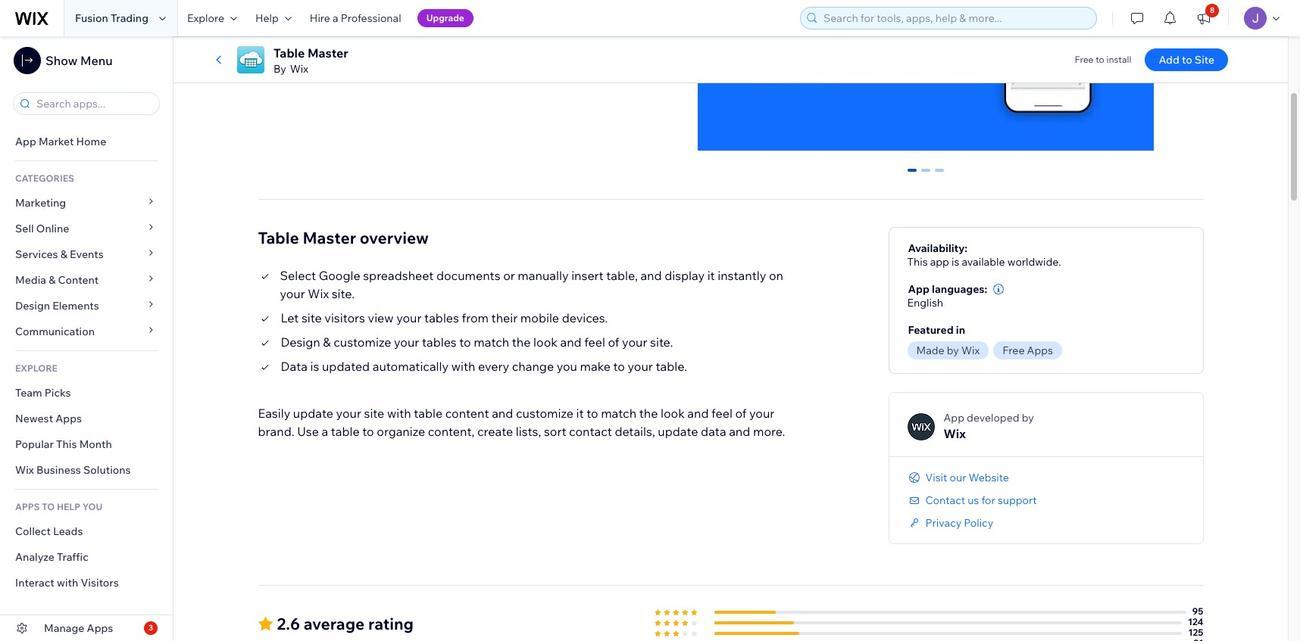 Task type: vqa. For each thing, say whether or not it's contained in the screenshot.
Data
yes



Task type: describe. For each thing, give the bounding box(es) containing it.
and up you on the left of the page
[[560, 335, 582, 350]]

display
[[665, 268, 705, 283]]

sell online link
[[0, 216, 173, 242]]

your up the more.
[[749, 406, 775, 421]]

instantly
[[718, 268, 766, 283]]

spreadsheet
[[363, 268, 434, 283]]

wix business solutions link
[[0, 458, 173, 483]]

easily
[[258, 406, 290, 421]]

1 horizontal spatial free to install
[[1075, 54, 1132, 65]]

average
[[304, 614, 365, 634]]

by inside made by wix link
[[947, 344, 959, 357]]

select
[[280, 268, 316, 283]]

master for overview
[[303, 228, 356, 248]]

app for app market home
[[15, 135, 36, 149]]

you
[[82, 502, 102, 513]]

team picks link
[[0, 380, 173, 406]]

with for automatically
[[451, 359, 476, 374]]

insert
[[572, 268, 604, 283]]

marketing
[[15, 196, 66, 210]]

design elements link
[[0, 293, 173, 319]]

newest
[[15, 412, 53, 426]]

visitors
[[81, 577, 119, 590]]

0 vertical spatial feel
[[584, 335, 605, 350]]

contact us for support
[[926, 494, 1037, 507]]

0 vertical spatial tables
[[424, 310, 459, 326]]

and up data
[[688, 406, 709, 421]]

market
[[39, 135, 74, 149]]

app market home link
[[0, 129, 173, 155]]

support
[[998, 494, 1037, 507]]

explore
[[15, 363, 58, 374]]

sort
[[544, 424, 566, 439]]

this for popular
[[56, 438, 77, 452]]

privacy policy
[[926, 517, 994, 530]]

popular this month link
[[0, 432, 173, 458]]

website
[[969, 471, 1009, 485]]

google
[[319, 268, 360, 283]]

team picks
[[15, 386, 71, 400]]

wix inside wix business solutions link
[[15, 464, 34, 477]]

1 vertical spatial update
[[658, 424, 698, 439]]

month
[[79, 438, 112, 452]]

manage apps
[[44, 622, 113, 636]]

wix inside made by wix link
[[962, 344, 980, 357]]

to right make
[[613, 359, 625, 374]]

2.6 average rating
[[277, 614, 414, 634]]

data
[[281, 359, 308, 374]]

0 vertical spatial match
[[474, 335, 509, 350]]

app languages:
[[908, 282, 988, 296]]

table master logo image
[[237, 46, 264, 74]]

Search apps... field
[[32, 93, 155, 114]]

the inside easily update your site with table content and customize it to match the look and feel of your brand. use a table to organize content, create lists, sort contact details, update data and more.
[[639, 406, 658, 421]]

business
[[36, 464, 81, 477]]

visit
[[926, 471, 948, 485]]

make
[[580, 359, 611, 374]]

look inside easily update your site with table content and customize it to match the look and feel of your brand. use a table to organize content, create lists, sort contact details, update data and more.
[[661, 406, 685, 421]]

easily update your site with table content and customize it to match the look and feel of your brand. use a table to organize content, create lists, sort contact details, update data and more.
[[258, 406, 785, 439]]

interact with visitors link
[[0, 571, 173, 596]]

us
[[968, 494, 979, 507]]

upgrade
[[426, 12, 464, 23]]

categories
[[15, 173, 74, 184]]

visit our website
[[926, 471, 1009, 485]]

site
[[1195, 53, 1215, 67]]

show
[[45, 53, 78, 68]]

8 button
[[1188, 0, 1221, 36]]

picks
[[45, 386, 71, 400]]

to left add
[[1096, 54, 1105, 65]]

free apps
[[1003, 344, 1053, 357]]

featured in
[[908, 323, 966, 337]]

0 horizontal spatial the
[[512, 335, 531, 350]]

you
[[557, 359, 577, 374]]

design & customize your tables to match the look and feel of your site.
[[281, 335, 673, 350]]

every
[[478, 359, 509, 374]]

0 vertical spatial table
[[414, 406, 443, 421]]

1 horizontal spatial a
[[333, 11, 338, 25]]

site inside easily update your site with table content and customize it to match the look and feel of your brand. use a table to organize content, create lists, sort contact details, update data and more.
[[364, 406, 384, 421]]

free inside 'link'
[[1003, 344, 1025, 357]]

interact
[[15, 577, 54, 590]]

in
[[956, 323, 966, 337]]

newest apps
[[15, 412, 82, 426]]

design for design elements
[[15, 299, 50, 313]]

visit our website link
[[908, 471, 1009, 485]]

with for site
[[387, 406, 411, 421]]

analyze traffic
[[15, 551, 88, 565]]

data is updated automatically with every change you make to your table.
[[281, 359, 687, 374]]

add to site
[[1159, 53, 1215, 67]]

analyze
[[15, 551, 55, 565]]

interact with visitors
[[15, 577, 119, 590]]

content,
[[428, 424, 475, 439]]

help button
[[246, 0, 301, 36]]

your down table,
[[622, 335, 648, 350]]

visitors
[[325, 310, 365, 326]]

2 horizontal spatial free
[[1075, 54, 1094, 65]]

1 horizontal spatial install
[[1107, 54, 1132, 65]]

0 horizontal spatial install
[[384, 27, 409, 39]]

to left organize
[[363, 424, 374, 439]]

show menu
[[45, 53, 113, 68]]

contact
[[569, 424, 612, 439]]

apps for manage apps
[[87, 622, 113, 636]]

devices.
[[562, 310, 608, 326]]

help
[[255, 11, 279, 25]]

0 horizontal spatial table
[[331, 424, 360, 439]]

for
[[982, 494, 996, 507]]

design for design & customize your tables to match the look and feel of your site.
[[281, 335, 320, 350]]

app for app developed by wix
[[944, 411, 965, 425]]

privacy policy link
[[908, 517, 994, 530]]

2.6
[[277, 614, 300, 634]]

1 vertical spatial is
[[310, 359, 319, 374]]

apps for newest apps
[[55, 412, 82, 426]]

leads
[[53, 525, 83, 539]]

and right data
[[729, 424, 751, 439]]

is inside availability: this app is available worldwide.
[[952, 255, 960, 269]]

free apps link
[[994, 341, 1067, 360]]

help
[[57, 502, 80, 513]]

0 horizontal spatial site
[[302, 310, 322, 326]]

change
[[512, 359, 554, 374]]

overview
[[360, 228, 429, 248]]

0 vertical spatial of
[[608, 335, 620, 350]]



Task type: locate. For each thing, give the bounding box(es) containing it.
your inside select google spreadsheet documents or manually insert table, and display it instantly on your wix site.
[[280, 286, 305, 301]]

2 horizontal spatial with
[[451, 359, 476, 374]]

1 vertical spatial site
[[364, 406, 384, 421]]

& for customize
[[323, 335, 331, 350]]

app left languages:
[[908, 282, 930, 296]]

1 horizontal spatial update
[[658, 424, 698, 439]]

our
[[950, 471, 967, 485]]

worldwide.
[[1008, 255, 1061, 269]]

your down select
[[280, 286, 305, 301]]

lists,
[[516, 424, 541, 439]]

1 vertical spatial free
[[1075, 54, 1094, 65]]

availability: this app is available worldwide.
[[908, 241, 1061, 269]]

0 vertical spatial by
[[947, 344, 959, 357]]

table master overview
[[258, 228, 429, 248]]

wix down popular
[[15, 464, 34, 477]]

table up content,
[[414, 406, 443, 421]]

made by wix link
[[908, 341, 994, 360]]

with inside easily update your site with table content and customize it to match the look and feel of your brand. use a table to organize content, create lists, sort contact details, update data and more.
[[387, 406, 411, 421]]

popular this month
[[15, 438, 112, 452]]

2 vertical spatial free
[[1003, 344, 1025, 357]]

1 vertical spatial install
[[1107, 54, 1132, 65]]

your down updated
[[336, 406, 361, 421]]

0 vertical spatial update
[[293, 406, 333, 421]]

customize up updated
[[334, 335, 391, 350]]

0 vertical spatial site
[[302, 310, 322, 326]]

site. up table.
[[650, 335, 673, 350]]

the up change
[[512, 335, 531, 350]]

1 vertical spatial the
[[639, 406, 658, 421]]

1
[[923, 169, 929, 182]]

policy
[[964, 517, 994, 530]]

brand.
[[258, 424, 294, 439]]

& left events
[[60, 248, 67, 261]]

2 horizontal spatial app
[[944, 411, 965, 425]]

collect leads
[[15, 525, 83, 539]]

this left 'app'
[[908, 255, 928, 269]]

a inside easily update your site with table content and customize it to match the look and feel of your brand. use a table to organize content, create lists, sort contact details, update data and more.
[[322, 424, 328, 439]]

0 vertical spatial free
[[353, 27, 371, 39]]

to inside button
[[1182, 53, 1193, 67]]

0 horizontal spatial of
[[608, 335, 620, 350]]

master for by
[[308, 45, 348, 61]]

install down the professional
[[384, 27, 409, 39]]

their
[[492, 310, 518, 326]]

rating
[[368, 614, 414, 634]]

0 vertical spatial is
[[952, 255, 960, 269]]

it right display
[[708, 268, 715, 283]]

install
[[384, 27, 409, 39], [1107, 54, 1132, 65]]

1 vertical spatial table
[[331, 424, 360, 439]]

manually
[[518, 268, 569, 283]]

1 horizontal spatial look
[[661, 406, 685, 421]]

1 vertical spatial of
[[735, 406, 747, 421]]

to
[[374, 27, 382, 39], [1182, 53, 1193, 67], [1096, 54, 1105, 65], [459, 335, 471, 350], [613, 359, 625, 374], [587, 406, 598, 421], [363, 424, 374, 439]]

0 vertical spatial apps
[[1027, 344, 1053, 357]]

wix
[[290, 62, 308, 76], [308, 286, 329, 301], [962, 344, 980, 357], [944, 426, 966, 442], [15, 464, 34, 477]]

and right table,
[[641, 268, 662, 283]]

is right data
[[310, 359, 319, 374]]

0 vertical spatial design
[[15, 299, 50, 313]]

1 horizontal spatial feel
[[712, 406, 733, 421]]

look down mobile
[[534, 335, 558, 350]]

app inside app developed by wix
[[944, 411, 965, 425]]

wix down in
[[962, 344, 980, 357]]

0 horizontal spatial it
[[576, 406, 584, 421]]

wix inside the table master by wix
[[290, 62, 308, 76]]

0 horizontal spatial by
[[947, 344, 959, 357]]

table right use
[[331, 424, 360, 439]]

1 horizontal spatial apps
[[87, 622, 113, 636]]

1 vertical spatial by
[[1022, 411, 1034, 425]]

solutions
[[83, 464, 131, 477]]

1 vertical spatial app
[[908, 282, 930, 296]]

update left data
[[658, 424, 698, 439]]

2 vertical spatial app
[[944, 411, 965, 425]]

0 vertical spatial look
[[534, 335, 558, 350]]

hire a professional link
[[301, 0, 410, 36]]

0 vertical spatial free to install
[[353, 27, 409, 39]]

app
[[930, 255, 949, 269]]

design up data
[[281, 335, 320, 350]]

0 vertical spatial the
[[512, 335, 531, 350]]

124
[[1188, 617, 1204, 628]]

0 horizontal spatial is
[[310, 359, 319, 374]]

with inside sidebar element
[[57, 577, 78, 590]]

wix inside select google spreadsheet documents or manually insert table, and display it instantly on your wix site.
[[308, 286, 329, 301]]

apps inside newest apps link
[[55, 412, 82, 426]]

0 horizontal spatial match
[[474, 335, 509, 350]]

master inside the table master by wix
[[308, 45, 348, 61]]

with down design & customize your tables to match the look and feel of your site.
[[451, 359, 476, 374]]

0 vertical spatial &
[[60, 248, 67, 261]]

1 vertical spatial this
[[56, 438, 77, 452]]

and
[[641, 268, 662, 283], [560, 335, 582, 350], [492, 406, 513, 421], [688, 406, 709, 421], [729, 424, 751, 439]]

0 horizontal spatial look
[[534, 335, 558, 350]]

manage
[[44, 622, 84, 636]]

made
[[917, 344, 945, 357]]

add
[[1159, 53, 1180, 67]]

this inside availability: this app is available worldwide.
[[908, 255, 928, 269]]

create
[[477, 424, 513, 439]]

125
[[1189, 627, 1204, 639]]

wix right the developed by wix icon
[[944, 426, 966, 442]]

this up wix business solutions
[[56, 438, 77, 452]]

contact
[[926, 494, 965, 507]]

customize up sort
[[516, 406, 574, 421]]

1 horizontal spatial this
[[908, 255, 928, 269]]

1 vertical spatial it
[[576, 406, 584, 421]]

services & events
[[15, 248, 104, 261]]

from
[[462, 310, 489, 326]]

&
[[60, 248, 67, 261], [49, 274, 56, 287], [323, 335, 331, 350]]

media & content link
[[0, 268, 173, 293]]

media
[[15, 274, 46, 287]]

hire
[[310, 11, 330, 25]]

match inside easily update your site with table content and customize it to match the look and feel of your brand. use a table to organize content, create lists, sort contact details, update data and more.
[[601, 406, 637, 421]]

0 vertical spatial customize
[[334, 335, 391, 350]]

is right 'app'
[[952, 255, 960, 269]]

tables
[[424, 310, 459, 326], [422, 335, 457, 350]]

match up every
[[474, 335, 509, 350]]

by right developed
[[1022, 411, 1034, 425]]

of inside easily update your site with table content and customize it to match the look and feel of your brand. use a table to organize content, create lists, sort contact details, update data and more.
[[735, 406, 747, 421]]

feel up data
[[712, 406, 733, 421]]

1 horizontal spatial the
[[639, 406, 658, 421]]

2 horizontal spatial apps
[[1027, 344, 1053, 357]]

with down traffic
[[57, 577, 78, 590]]

table inside the table master by wix
[[274, 45, 305, 61]]

communication
[[15, 325, 97, 339]]

site. inside select google spreadsheet documents or manually insert table, and display it instantly on your wix site.
[[332, 286, 355, 301]]

updated
[[322, 359, 370, 374]]

elements
[[52, 299, 99, 313]]

developed
[[967, 411, 1020, 425]]

design down the media
[[15, 299, 50, 313]]

master up the google on the top of the page
[[303, 228, 356, 248]]

2 vertical spatial with
[[57, 577, 78, 590]]

0 horizontal spatial with
[[57, 577, 78, 590]]

design elements
[[15, 299, 99, 313]]

1 horizontal spatial free
[[1003, 344, 1025, 357]]

1 vertical spatial table
[[258, 228, 299, 248]]

0 horizontal spatial &
[[49, 274, 56, 287]]

0 horizontal spatial this
[[56, 438, 77, 452]]

1 vertical spatial customize
[[516, 406, 574, 421]]

look down table.
[[661, 406, 685, 421]]

table
[[274, 45, 305, 61], [258, 228, 299, 248]]

automatically
[[373, 359, 449, 374]]

apps inside "free apps" 'link'
[[1027, 344, 1053, 357]]

0 horizontal spatial a
[[322, 424, 328, 439]]

0 horizontal spatial apps
[[55, 412, 82, 426]]

this inside sidebar element
[[56, 438, 77, 452]]

your up automatically at bottom
[[394, 335, 419, 350]]

let site visitors view your tables from their mobile devices.
[[281, 310, 608, 326]]

1 vertical spatial with
[[387, 406, 411, 421]]

0 vertical spatial this
[[908, 255, 928, 269]]

0 vertical spatial app
[[15, 135, 36, 149]]

1 vertical spatial tables
[[422, 335, 457, 350]]

or
[[503, 268, 515, 283]]

0 horizontal spatial free
[[353, 27, 371, 39]]

tables down let site visitors view your tables from their mobile devices.
[[422, 335, 457, 350]]

by inside app developed by wix
[[1022, 411, 1034, 425]]

0 horizontal spatial update
[[293, 406, 333, 421]]

1 vertical spatial design
[[281, 335, 320, 350]]

0 horizontal spatial free to install
[[353, 27, 409, 39]]

and up create
[[492, 406, 513, 421]]

match up details,
[[601, 406, 637, 421]]

1 horizontal spatial site.
[[650, 335, 673, 350]]

& down visitors
[[323, 335, 331, 350]]

1 horizontal spatial by
[[1022, 411, 1034, 425]]

0 horizontal spatial customize
[[334, 335, 391, 350]]

site.
[[332, 286, 355, 301], [650, 335, 673, 350]]

content
[[58, 274, 99, 287]]

professional
[[341, 11, 401, 25]]

wix right by
[[290, 62, 308, 76]]

free
[[353, 27, 371, 39], [1075, 54, 1094, 65], [1003, 344, 1025, 357]]

& for content
[[49, 274, 56, 287]]

feel up make
[[584, 335, 605, 350]]

0 vertical spatial with
[[451, 359, 476, 374]]

developed by wix image
[[908, 413, 935, 441]]

1 vertical spatial site.
[[650, 335, 673, 350]]

match
[[474, 335, 509, 350], [601, 406, 637, 421]]

to down from
[[459, 335, 471, 350]]

site. down the google on the top of the page
[[332, 286, 355, 301]]

0 horizontal spatial feel
[[584, 335, 605, 350]]

0 horizontal spatial site.
[[332, 286, 355, 301]]

table up by
[[274, 45, 305, 61]]

fusion trading
[[75, 11, 149, 25]]

app inside sidebar element
[[15, 135, 36, 149]]

media & content
[[15, 274, 99, 287]]

apps
[[1027, 344, 1053, 357], [55, 412, 82, 426], [87, 622, 113, 636]]

0
[[910, 169, 916, 182]]

the up details,
[[639, 406, 658, 421]]

1 horizontal spatial it
[[708, 268, 715, 283]]

0 horizontal spatial app
[[15, 135, 36, 149]]

free to install left add
[[1075, 54, 1132, 65]]

2 vertical spatial &
[[323, 335, 331, 350]]

0 vertical spatial install
[[384, 27, 409, 39]]

this for availability:
[[908, 255, 928, 269]]

to left site
[[1182, 53, 1193, 67]]

1 horizontal spatial with
[[387, 406, 411, 421]]

8
[[1210, 5, 1215, 15]]

1 horizontal spatial is
[[952, 255, 960, 269]]

site up organize
[[364, 406, 384, 421]]

apps for free apps
[[1027, 344, 1053, 357]]

app for app languages:
[[908, 282, 930, 296]]

wix down select
[[308, 286, 329, 301]]

1 vertical spatial &
[[49, 274, 56, 287]]

table up select
[[258, 228, 299, 248]]

1 horizontal spatial match
[[601, 406, 637, 421]]

feel inside easily update your site with table content and customize it to match the look and feel of your brand. use a table to organize content, create lists, sort contact details, update data and more.
[[712, 406, 733, 421]]

traffic
[[57, 551, 88, 565]]

to
[[42, 502, 55, 513]]

2 vertical spatial apps
[[87, 622, 113, 636]]

1 vertical spatial look
[[661, 406, 685, 421]]

on
[[769, 268, 784, 283]]

1 horizontal spatial &
[[60, 248, 67, 261]]

it inside select google spreadsheet documents or manually insert table, and display it instantly on your wix site.
[[708, 268, 715, 283]]

install left add
[[1107, 54, 1132, 65]]

design inside sidebar element
[[15, 299, 50, 313]]

by
[[274, 62, 286, 76]]

0 horizontal spatial design
[[15, 299, 50, 313]]

1 vertical spatial apps
[[55, 412, 82, 426]]

wix inside app developed by wix
[[944, 426, 966, 442]]

the
[[512, 335, 531, 350], [639, 406, 658, 421]]

services
[[15, 248, 58, 261]]

a right use
[[322, 424, 328, 439]]

free to install down the professional
[[353, 27, 409, 39]]

by down in
[[947, 344, 959, 357]]

2
[[937, 169, 943, 182]]

app right the developed by wix icon
[[944, 411, 965, 425]]

apps
[[15, 502, 40, 513]]

sidebar element
[[0, 36, 174, 642]]

it inside easily update your site with table content and customize it to match the look and feel of your brand. use a table to organize content, create lists, sort contact details, update data and more.
[[576, 406, 584, 421]]

table for table master by wix
[[274, 45, 305, 61]]

newest apps link
[[0, 406, 173, 432]]

1 horizontal spatial design
[[281, 335, 320, 350]]

& for events
[[60, 248, 67, 261]]

update up use
[[293, 406, 333, 421]]

1 horizontal spatial of
[[735, 406, 747, 421]]

1 vertical spatial match
[[601, 406, 637, 421]]

Search for tools, apps, help & more... field
[[819, 8, 1092, 29]]

table for table master overview
[[258, 228, 299, 248]]

collect leads link
[[0, 519, 173, 545]]

your left table.
[[628, 359, 653, 374]]

2 horizontal spatial &
[[323, 335, 331, 350]]

tables left from
[[424, 310, 459, 326]]

& right the media
[[49, 274, 56, 287]]

with up organize
[[387, 406, 411, 421]]

hire a professional
[[310, 11, 401, 25]]

it up contact
[[576, 406, 584, 421]]

by
[[947, 344, 959, 357], [1022, 411, 1034, 425]]

3
[[149, 624, 153, 634]]

and inside select google spreadsheet documents or manually insert table, and display it instantly on your wix site.
[[641, 268, 662, 283]]

events
[[70, 248, 104, 261]]

customize inside easily update your site with table content and customize it to match the look and feel of your brand. use a table to organize content, create lists, sort contact details, update data and more.
[[516, 406, 574, 421]]

to down the professional
[[374, 27, 382, 39]]

1 horizontal spatial customize
[[516, 406, 574, 421]]

update
[[293, 406, 333, 421], [658, 424, 698, 439]]

95
[[1193, 606, 1204, 617]]

upgrade button
[[417, 9, 474, 27]]

free to install
[[353, 27, 409, 39], [1075, 54, 1132, 65]]

a right "hire"
[[333, 11, 338, 25]]

site right the let
[[302, 310, 322, 326]]

0 vertical spatial it
[[708, 268, 715, 283]]

master down "hire"
[[308, 45, 348, 61]]

services & events link
[[0, 242, 173, 268]]

communication link
[[0, 319, 173, 345]]

app left market
[[15, 135, 36, 149]]

menu
[[80, 53, 113, 68]]

english
[[908, 296, 944, 310]]

to up contact
[[587, 406, 598, 421]]

mobile
[[521, 310, 559, 326]]

details,
[[615, 424, 655, 439]]

0 vertical spatial site.
[[332, 286, 355, 301]]

app developed by wix
[[944, 411, 1034, 442]]

marketing link
[[0, 190, 173, 216]]

1 vertical spatial feel
[[712, 406, 733, 421]]

1 horizontal spatial app
[[908, 282, 930, 296]]

availability:
[[908, 241, 968, 255]]

your right view
[[396, 310, 422, 326]]



